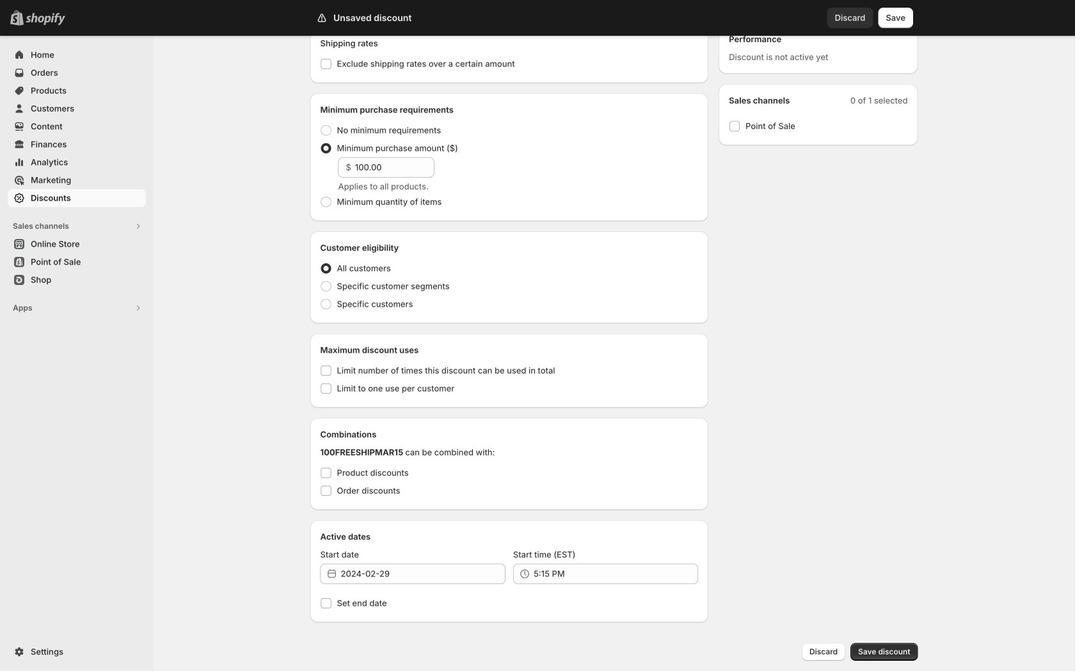 Task type: locate. For each thing, give the bounding box(es) containing it.
shopify image
[[26, 13, 65, 25]]

Enter time text field
[[534, 564, 698, 585]]



Task type: vqa. For each thing, say whether or not it's contained in the screenshot.
My Store Icon
no



Task type: describe. For each thing, give the bounding box(es) containing it.
0.00 text field
[[355, 157, 434, 178]]

YYYY-MM-DD text field
[[341, 564, 505, 585]]



